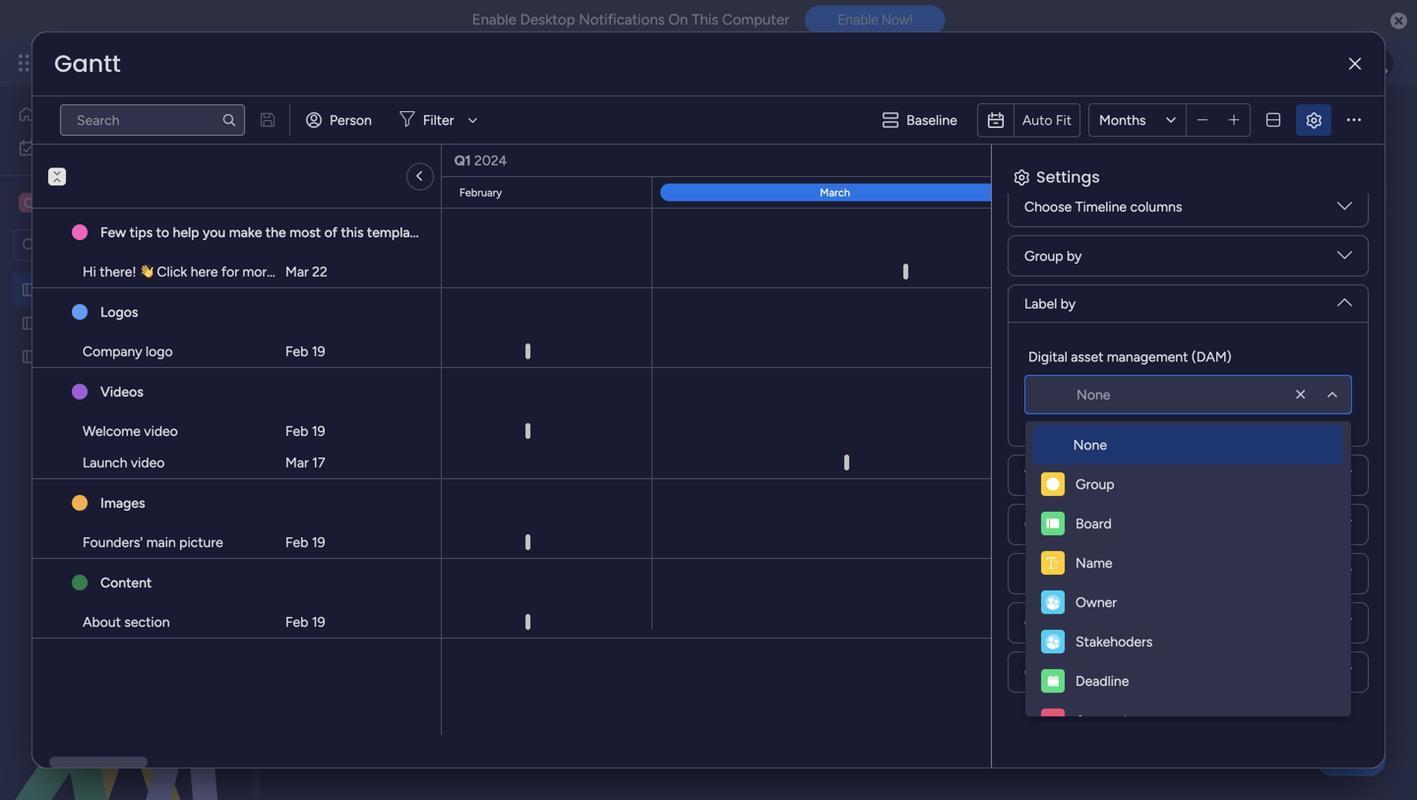 Task type: vqa. For each thing, say whether or not it's contained in the screenshot.


Task type: locate. For each thing, give the bounding box(es) containing it.
1 horizontal spatial enable
[[838, 12, 879, 28]]

0 vertical spatial settings
[[1037, 166, 1100, 188]]

enable for enable now!
[[838, 12, 879, 28]]

workspace image
[[19, 192, 38, 214]]

2 vertical spatial management
[[1107, 348, 1189, 365]]

color
[[1025, 615, 1058, 631]]

feb for founders' main picture
[[285, 534, 308, 551]]

more right learn
[[339, 149, 371, 166]]

this
[[692, 11, 719, 29]]

feb for company logo
[[285, 343, 308, 360]]

0 vertical spatial (dam)
[[720, 102, 821, 146]]

3 dapulse dropdown down arrow image from the top
[[1338, 664, 1353, 687]]

1 dapulse dropdown down arrow image from the top
[[1338, 199, 1353, 221]]

creative inside workspace selection element
[[45, 193, 106, 212]]

hi
[[83, 263, 96, 280]]

enable left now!
[[838, 12, 879, 28]]

video up launch video
[[144, 423, 178, 440]]

2 enable from the left
[[838, 12, 879, 28]]

feb 19 for welcome video
[[285, 423, 325, 440]]

0 horizontal spatial enable
[[472, 11, 517, 29]]

by right label
[[1061, 295, 1076, 312]]

video for welcome video
[[144, 423, 178, 440]]

0 vertical spatial creative
[[45, 193, 106, 212]]

none up view settings
[[1074, 437, 1107, 453]]

beta right board
[[1116, 518, 1144, 535]]

1 vertical spatial of
[[324, 224, 338, 241]]

1 vertical spatial view
[[1025, 467, 1056, 484]]

1 vertical spatial (dam)
[[209, 282, 250, 298]]

0 vertical spatial beta
[[1116, 518, 1144, 535]]

https://youtu.be/9x6_kyyrn_e
[[610, 149, 800, 166]]

my work
[[45, 139, 98, 156]]

1 horizontal spatial more
[[339, 149, 371, 166]]

mar left 17
[[285, 454, 309, 471]]

public board image
[[21, 281, 39, 299], [21, 314, 39, 333]]

digital asset management (dam) group
[[1025, 347, 1353, 414]]

2 feb 19 from the top
[[285, 423, 325, 440]]

1 vertical spatial dapulse dropdown down arrow image
[[1338, 566, 1353, 588]]

1 horizontal spatial this
[[413, 149, 436, 166]]

management inside heading
[[1107, 348, 1189, 365]]

more right the for on the top
[[242, 263, 274, 280]]

1 feb from the top
[[285, 343, 308, 360]]

2 horizontal spatial management
[[1107, 348, 1189, 365]]

0 vertical spatial group
[[1025, 248, 1064, 264]]

filter
[[423, 112, 454, 128]]

view up critical
[[1025, 467, 1056, 484]]

feb for about section
[[285, 614, 308, 631]]

notifications
[[579, 11, 665, 29]]

enable now!
[[838, 12, 913, 28]]

0 vertical spatial dapulse dropdown down arrow image
[[1338, 468, 1353, 490]]

by for color by
[[1062, 615, 1077, 631]]

view inside button
[[846, 185, 877, 201]]

choose timeline columns
[[1025, 198, 1183, 215]]

settings up timeline
[[1037, 166, 1100, 188]]

dapulse dropdown down arrow image
[[1338, 199, 1353, 221], [1338, 248, 1353, 270], [1338, 287, 1353, 310], [1338, 517, 1353, 539], [1338, 615, 1353, 637]]

video down welcome video
[[131, 454, 165, 471]]

0 vertical spatial public board image
[[21, 281, 39, 299]]

0 vertical spatial none
[[1077, 386, 1111, 403]]

(dam) for 'digital asset management (dam)' group at the right
[[1192, 348, 1232, 365]]

digital inside digital asset management (dam) heading
[[1029, 348, 1068, 365]]

video
[[144, 423, 178, 440], [131, 454, 165, 471]]

my work link
[[12, 132, 239, 163]]

2 vertical spatial digital asset management (dam)
[[1029, 348, 1232, 365]]

enable inside button
[[838, 12, 879, 28]]

1 public board image from the top
[[21, 281, 39, 299]]

computer
[[722, 11, 790, 29]]

here
[[191, 263, 218, 280]]

1 vertical spatial group
[[1076, 476, 1115, 493]]

angle down image
[[388, 238, 398, 253]]

digital down label by
[[1029, 348, 1068, 365]]

1 19 from the top
[[312, 343, 325, 360]]

creative down 'v2 collapse up' image
[[45, 193, 106, 212]]

0 horizontal spatial digital asset management (dam)
[[46, 282, 250, 298]]

0 horizontal spatial digital
[[46, 282, 85, 298]]

(dam) for digital asset management (dam) field
[[720, 102, 821, 146]]

digital down "hi"
[[46, 282, 85, 298]]

digital asset management (dam) down 👋 on the top
[[46, 282, 250, 298]]

None search field
[[60, 104, 245, 136]]

list box
[[0, 269, 251, 639]]

beta up "owner"
[[1099, 567, 1127, 584]]

my
[[45, 139, 64, 156]]

1 mar from the top
[[285, 263, 309, 280]]

1 feb 19 from the top
[[285, 343, 325, 360]]

1 vertical spatial digital
[[46, 282, 85, 298]]

Gantt field
[[49, 47, 126, 80]]

account
[[1076, 712, 1129, 729]]

settings
[[1037, 166, 1100, 188], [1059, 467, 1111, 484]]

by for group by
[[1067, 248, 1082, 264]]

asset up '→'
[[338, 237, 371, 254]]

digital asset management (dam) inside group
[[1029, 348, 1232, 365]]

digital
[[299, 102, 398, 146], [46, 282, 85, 298], [1029, 348, 1068, 365]]

this right new on the left
[[341, 224, 364, 241]]

information
[[278, 263, 349, 280]]

0 vertical spatial view
[[846, 185, 877, 201]]

dapulse x slim image
[[1350, 57, 1361, 71]]

1 horizontal spatial digital
[[299, 102, 398, 146]]

settings up board
[[1059, 467, 1111, 484]]

of inside button
[[494, 149, 508, 166]]

collapse board header image
[[1367, 185, 1383, 201]]

label by
[[1025, 295, 1076, 312]]

baseline
[[907, 112, 958, 128]]

homepage
[[100, 348, 166, 365]]

2024
[[475, 152, 507, 169]]

2 public board image from the top
[[21, 314, 39, 333]]

add to favorites image
[[868, 114, 888, 133]]

timeline
[[1076, 198, 1127, 215]]

founders'
[[83, 534, 143, 551]]

v2 plus image
[[1229, 113, 1240, 127]]

help button
[[1317, 744, 1386, 777]]

mar left 22
[[285, 263, 309, 280]]

lottie animation image
[[0, 601, 251, 800]]

1 horizontal spatial view
[[1025, 467, 1056, 484]]

0 vertical spatial more
[[339, 149, 371, 166]]

enable left "desktop" at the left of the page
[[472, 11, 517, 29]]

(dam)
[[720, 102, 821, 146], [209, 282, 250, 298], [1192, 348, 1232, 365]]

creative up the 'website'
[[46, 315, 98, 332]]

0 horizontal spatial more
[[242, 263, 274, 280]]

group for group
[[1076, 476, 1115, 493]]

none
[[1077, 386, 1111, 403], [1074, 437, 1107, 453]]

asset inside button
[[338, 237, 371, 254]]

this inside button
[[413, 149, 436, 166]]

lottie animation element
[[0, 601, 251, 800]]

by right color on the bottom right of the page
[[1062, 615, 1077, 631]]

workspace selection element
[[19, 191, 158, 215]]

creative
[[45, 193, 106, 212], [46, 315, 98, 332]]

asset
[[405, 102, 489, 146], [338, 237, 371, 254], [89, 282, 121, 298], [1071, 348, 1104, 365]]

q1
[[454, 152, 471, 169]]

0 vertical spatial of
[[494, 149, 508, 166]]

auto fit button
[[1015, 104, 1080, 136]]

this
[[413, 149, 436, 166], [341, 224, 364, 241]]

enable
[[472, 11, 517, 29], [838, 12, 879, 28]]

dapulse dropdown down arrow image for choose timeline columns
[[1338, 199, 1353, 221]]

1 vertical spatial creative
[[46, 315, 98, 332]]

of right package on the left of page
[[494, 149, 508, 166]]

of right most
[[324, 224, 338, 241]]

0 vertical spatial this
[[413, 149, 436, 166]]

Digital asset management (DAM) field
[[294, 102, 826, 146]]

workload
[[460, 185, 518, 201]]

launch
[[83, 454, 127, 471]]

choose left groups
[[1025, 664, 1072, 681]]

launch video
[[83, 454, 165, 471]]

beta
[[1116, 518, 1144, 535], [1099, 567, 1127, 584]]

1 horizontal spatial digital asset management (dam)
[[299, 102, 821, 146]]

1 dapulse dropdown down arrow image from the top
[[1338, 468, 1353, 490]]

0 vertical spatial management
[[497, 102, 713, 146]]

asset inside heading
[[1071, 348, 1104, 365]]

welcome video
[[83, 423, 178, 440]]

0 vertical spatial digital asset management (dam)
[[299, 102, 821, 146]]

dapulse dropdown down arrow image for settings
[[1338, 468, 1353, 490]]

monday button
[[51, 37, 314, 89]]

1 horizontal spatial of
[[494, 149, 508, 166]]

2 vertical spatial (dam)
[[1192, 348, 1232, 365]]

c
[[24, 194, 34, 211]]

path
[[1072, 516, 1100, 533]]

creative requests
[[46, 315, 155, 332]]

2 choose from the top
[[1025, 664, 1072, 681]]

0 vertical spatial video
[[144, 423, 178, 440]]

1 vertical spatial settings
[[1059, 467, 1111, 484]]

digital asset management (dam) up learn more about this package of templates here: https://youtu.be/9x6_kyyrn_e
[[299, 102, 821, 146]]

2 vertical spatial digital
[[1029, 348, 1068, 365]]

0 horizontal spatial of
[[324, 224, 338, 241]]

0 horizontal spatial management
[[125, 282, 206, 298]]

mar for mar 22
[[285, 263, 309, 280]]

files view
[[815, 185, 877, 201]]

2 19 from the top
[[312, 423, 325, 440]]

digital asset management (dam)
[[299, 102, 821, 146], [46, 282, 250, 298], [1029, 348, 1232, 365]]

1 vertical spatial by
[[1061, 295, 1076, 312]]

3 feb from the top
[[285, 534, 308, 551]]

activity
[[1158, 116, 1206, 132]]

0 vertical spatial mar
[[285, 263, 309, 280]]

0 vertical spatial choose
[[1025, 198, 1072, 215]]

option
[[0, 272, 251, 276]]

more inside the learn more about this package of templates here: https://youtu.be/9x6_kyyrn_e button
[[339, 149, 371, 166]]

1 vertical spatial digital asset management (dam)
[[46, 282, 250, 298]]

about section
[[83, 614, 170, 631]]

home
[[43, 106, 81, 123]]

dapulse dropdown down arrow image
[[1338, 468, 1353, 490], [1338, 566, 1353, 588], [1338, 664, 1353, 687]]

(dam) inside heading
[[1192, 348, 1232, 365]]

3 dapulse dropdown down arrow image from the top
[[1338, 287, 1353, 310]]

learn
[[301, 149, 335, 166]]

1 vertical spatial choose
[[1025, 664, 1072, 681]]

dapulse dropdown down arrow image for label by
[[1338, 287, 1353, 310]]

view
[[846, 185, 877, 201], [1025, 467, 1056, 484]]

whiteboard
[[633, 185, 706, 201]]

2 horizontal spatial (dam)
[[1192, 348, 1232, 365]]

asset down label by
[[1071, 348, 1104, 365]]

4 feb 19 from the top
[[285, 614, 325, 631]]

4 feb from the top
[[285, 614, 308, 631]]

digital up learn
[[299, 102, 398, 146]]

1 vertical spatial management
[[125, 282, 206, 298]]

digital asset management (dam) down label by
[[1029, 348, 1232, 365]]

digital for digital asset management (dam) field
[[299, 102, 398, 146]]

invite / 1 button
[[1251, 108, 1349, 140]]

my work option
[[12, 132, 239, 163]]

2 mar from the top
[[285, 454, 309, 471]]

4 19 from the top
[[312, 614, 325, 631]]

files view button
[[801, 177, 892, 209]]

digital for 'digital asset management (dam)' group at the right
[[1029, 348, 1068, 365]]

package
[[439, 149, 491, 166]]

view right files
[[846, 185, 877, 201]]

1 vertical spatial this
[[341, 224, 364, 241]]

1 horizontal spatial management
[[497, 102, 713, 146]]

by up label by
[[1067, 248, 1082, 264]]

asset up package on the left of page
[[405, 102, 489, 146]]

1 vertical spatial public board image
[[21, 314, 39, 333]]

1 horizontal spatial (dam)
[[720, 102, 821, 146]]

0 vertical spatial digital
[[299, 102, 398, 146]]

q1 2024
[[454, 152, 507, 169]]

1 vertical spatial video
[[131, 454, 165, 471]]

online docs button
[[696, 177, 801, 209]]

owner
[[1076, 594, 1117, 611]]

1 vertical spatial mar
[[285, 454, 309, 471]]

columns
[[1131, 198, 1183, 215]]

digital asset management (dam) heading
[[1029, 347, 1232, 367]]

now!
[[882, 12, 913, 28]]

0 horizontal spatial view
[[846, 185, 877, 201]]

by for label by
[[1061, 295, 1076, 312]]

0 horizontal spatial group
[[1025, 248, 1064, 264]]

for
[[221, 263, 239, 280]]

2 vertical spatial dapulse dropdown down arrow image
[[1338, 664, 1353, 687]]

feb for welcome video
[[285, 423, 308, 440]]

dapulse dropdown down arrow image for color by
[[1338, 615, 1353, 637]]

2 vertical spatial by
[[1062, 615, 1077, 631]]

public board image for creative requests
[[21, 314, 39, 333]]

0 horizontal spatial (dam)
[[209, 282, 250, 298]]

on
[[669, 11, 688, 29]]

2 feb from the top
[[285, 423, 308, 440]]

2 dapulse dropdown down arrow image from the top
[[1338, 248, 1353, 270]]

collaborative whiteboard online docs
[[548, 185, 786, 201]]

main
[[146, 534, 176, 551]]

1 vertical spatial beta
[[1099, 567, 1127, 584]]

mar for mar 17
[[285, 454, 309, 471]]

1 horizontal spatial group
[[1076, 476, 1115, 493]]

creative inside list box
[[46, 315, 98, 332]]

enable for enable desktop notifications on this computer
[[472, 11, 517, 29]]

3 feb 19 from the top
[[285, 534, 325, 551]]

this up angle right icon
[[413, 149, 436, 166]]

4 dapulse dropdown down arrow image from the top
[[1338, 517, 1353, 539]]

group up board
[[1076, 476, 1115, 493]]

2 horizontal spatial digital asset management (dam)
[[1029, 348, 1232, 365]]

creative for creative assets
[[45, 193, 106, 212]]

welcome
[[83, 423, 141, 440]]

3 19 from the top
[[312, 534, 325, 551]]

1 choose from the top
[[1025, 198, 1072, 215]]

choose up "group by"
[[1025, 198, 1072, 215]]

5 dapulse dropdown down arrow image from the top
[[1338, 615, 1353, 637]]

list box containing digital asset management (dam)
[[0, 269, 251, 639]]

dapulse close image
[[1391, 11, 1408, 32]]

1 enable from the left
[[472, 11, 517, 29]]

home option
[[12, 98, 239, 130]]

none down digital asset management (dam) heading
[[1077, 386, 1111, 403]]

1 vertical spatial none
[[1074, 437, 1107, 453]]

groups
[[1076, 664, 1119, 681]]

0 vertical spatial by
[[1067, 248, 1082, 264]]

:)
[[426, 224, 435, 241]]

2 horizontal spatial digital
[[1029, 348, 1068, 365]]

new asset
[[306, 237, 371, 254]]

help
[[173, 224, 199, 241]]

group up label
[[1025, 248, 1064, 264]]

19 for welcome video
[[312, 423, 325, 440]]



Task type: describe. For each thing, give the bounding box(es) containing it.
online
[[711, 185, 751, 201]]

beta for critical path
[[1116, 518, 1144, 535]]

creative for creative requests
[[46, 315, 98, 332]]

angle right image
[[418, 168, 422, 186]]

Search in workspace field
[[41, 234, 164, 256]]

desktop
[[520, 11, 575, 29]]

1 vertical spatial more
[[242, 263, 274, 280]]

stakehoders
[[1076, 633, 1153, 650]]

public board image
[[21, 347, 39, 366]]

mar 17
[[285, 454, 325, 471]]

team workload button
[[409, 177, 533, 209]]

v2 minus image
[[1198, 113, 1208, 127]]

2 dapulse dropdown down arrow image from the top
[[1338, 566, 1353, 588]]

filter button
[[392, 104, 485, 136]]

files
[[815, 185, 843, 201]]

there!
[[100, 263, 136, 280]]

digital asset management (dam) for digital asset management (dam) field
[[299, 102, 821, 146]]

choose groups
[[1025, 664, 1119, 681]]

images
[[100, 495, 145, 511]]

new asset button
[[298, 230, 379, 261]]

enable now! button
[[805, 5, 945, 35]]

new
[[306, 237, 335, 254]]

click
[[157, 263, 187, 280]]

19 for company logo
[[312, 343, 325, 360]]

tips
[[130, 224, 153, 241]]

choose for choose timeline columns
[[1025, 198, 1072, 215]]

color by
[[1025, 615, 1077, 631]]

invite / 1
[[1288, 116, 1340, 132]]

more dots image
[[1348, 113, 1361, 127]]

integrate button
[[1036, 172, 1226, 214]]

view settings
[[1025, 467, 1111, 484]]

march
[[820, 186, 850, 199]]

content
[[100, 574, 152, 591]]

critical path
[[1025, 516, 1100, 533]]

19 for about section
[[312, 614, 325, 631]]

name
[[1076, 555, 1113, 571]]

template
[[367, 224, 423, 241]]

management for digital asset management (dam) field
[[497, 102, 713, 146]]

video for launch video
[[131, 454, 165, 471]]

filter board by person image
[[640, 236, 672, 255]]

logo
[[146, 343, 173, 360]]

👋
[[140, 263, 154, 280]]

templates
[[511, 149, 573, 166]]

videos
[[100, 383, 143, 400]]

management inside list box
[[125, 282, 206, 298]]

baseline button
[[875, 104, 969, 136]]

collaborative
[[548, 185, 629, 201]]

team
[[424, 185, 457, 201]]

about
[[374, 149, 410, 166]]

v2 collapse down image
[[48, 161, 66, 174]]

activity button
[[1150, 108, 1243, 140]]

choose for choose groups
[[1025, 664, 1072, 681]]

v2 collapse up image
[[48, 175, 66, 188]]

person
[[330, 112, 372, 128]]

creative assets
[[45, 193, 155, 212]]

help
[[1334, 750, 1369, 770]]

auto
[[1023, 111, 1053, 128]]

asset down "there!"
[[89, 282, 121, 298]]

19 for founders' main picture
[[312, 534, 325, 551]]

group by
[[1025, 248, 1082, 264]]

to
[[156, 224, 169, 241]]

digital asset management (dam) inside list box
[[46, 282, 250, 298]]

/
[[1325, 116, 1331, 132]]

Filter dashboard by text search field
[[60, 104, 245, 136]]

management for 'digital asset management (dam)' group at the right
[[1107, 348, 1189, 365]]

select product image
[[18, 53, 37, 73]]

mar 22
[[285, 263, 328, 280]]

hi there!   👋  click here for more information  →
[[83, 263, 366, 280]]

integrate
[[1069, 185, 1126, 201]]

few
[[100, 224, 126, 241]]

most
[[290, 224, 321, 241]]

you
[[203, 224, 226, 241]]

the
[[266, 224, 286, 241]]

logos
[[100, 304, 138, 320]]

february
[[460, 186, 502, 199]]

beta for baselines
[[1099, 567, 1127, 584]]

work
[[68, 139, 98, 156]]

gantt
[[54, 47, 121, 80]]

0 horizontal spatial this
[[341, 224, 364, 241]]

website
[[46, 348, 97, 365]]

feb 19 for company logo
[[285, 343, 325, 360]]

group for group by
[[1025, 248, 1064, 264]]

dapulse dropdown down arrow image for groups
[[1338, 664, 1353, 687]]

1
[[1334, 116, 1340, 132]]

section
[[124, 614, 170, 631]]

monday
[[88, 52, 155, 74]]

22
[[312, 263, 328, 280]]

digital inside list box
[[46, 282, 85, 298]]

feb 19 for about section
[[285, 614, 325, 631]]

critical
[[1025, 516, 1068, 533]]

dapulse dropdown down arrow image for critical path
[[1338, 517, 1353, 539]]

search image
[[221, 112, 237, 128]]

company logo
[[83, 343, 173, 360]]

here:
[[576, 149, 607, 166]]

arrow down image
[[461, 108, 485, 132]]

team workload
[[424, 185, 518, 201]]

person button
[[298, 104, 384, 136]]

founders' main picture
[[83, 534, 223, 551]]

invite
[[1288, 116, 1322, 132]]

digital asset management (dam) for 'digital asset management (dam)' group at the right
[[1029, 348, 1232, 365]]

dapulse dropdown down arrow image for group by
[[1338, 248, 1353, 270]]

board
[[1076, 515, 1112, 532]]

months
[[1100, 112, 1146, 128]]

john smith image
[[1362, 47, 1394, 79]]

label
[[1025, 295, 1058, 312]]

add view image
[[904, 186, 912, 200]]

baselines
[[1025, 566, 1082, 582]]

docs
[[754, 185, 786, 201]]

public board image for digital asset management (dam)
[[21, 281, 39, 299]]

v2 split view image
[[1267, 113, 1281, 127]]

learn more about this package of templates here: https://youtu.be/9x6_kyyrn_e button
[[298, 146, 871, 169]]

feb 19 for founders' main picture
[[285, 534, 325, 551]]

none inside 'digital asset management (dam)' group
[[1077, 386, 1111, 403]]

website homepage redesign
[[46, 348, 223, 365]]



